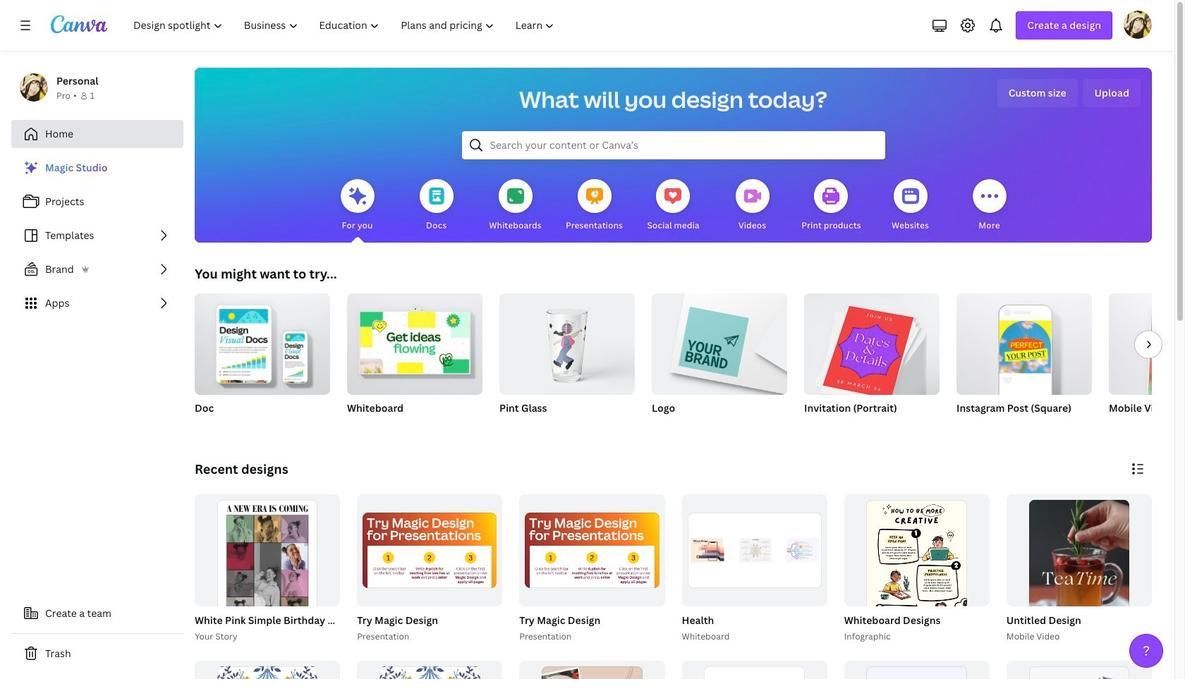 Task type: locate. For each thing, give the bounding box(es) containing it.
stephanie aranda image
[[1124, 11, 1153, 39]]

None search field
[[462, 131, 885, 160]]

list
[[11, 154, 184, 318]]

group
[[195, 288, 330, 433], [195, 288, 330, 395], [652, 288, 788, 433], [652, 288, 788, 395], [805, 288, 940, 433], [805, 288, 940, 400], [957, 288, 1093, 433], [957, 288, 1093, 395], [347, 294, 483, 433], [347, 294, 483, 395], [500, 294, 635, 433], [1110, 294, 1186, 433], [1110, 294, 1186, 395], [192, 495, 482, 679], [195, 495, 340, 679], [354, 495, 503, 644], [357, 495, 503, 607], [517, 495, 665, 644], [520, 495, 665, 607], [679, 495, 828, 644], [682, 495, 828, 607], [842, 495, 990, 680], [845, 495, 990, 680], [1004, 495, 1153, 680], [1007, 495, 1153, 680], [195, 661, 340, 680], [357, 661, 503, 680], [520, 661, 665, 680], [682, 661, 828, 680], [845, 661, 990, 680], [1007, 661, 1153, 680]]



Task type: describe. For each thing, give the bounding box(es) containing it.
top level navigation element
[[124, 11, 567, 40]]

Search search field
[[490, 132, 857, 159]]



Task type: vqa. For each thing, say whether or not it's contained in the screenshot.
search box
yes



